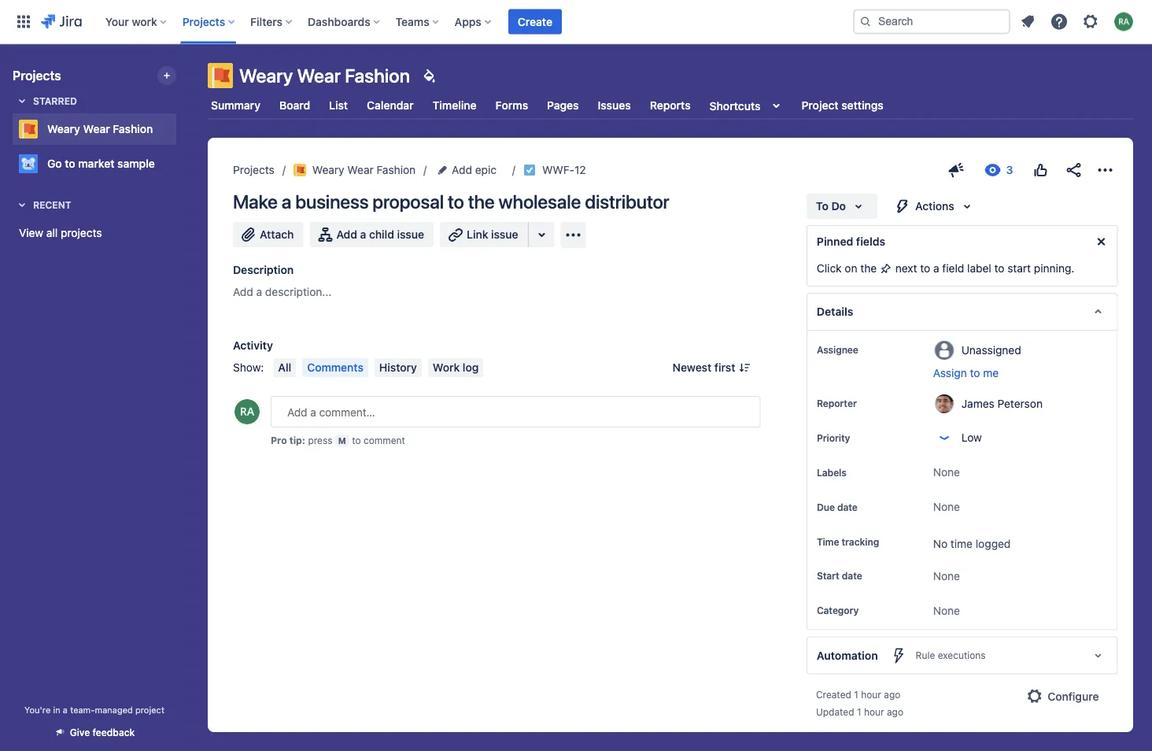 Task type: describe. For each thing, give the bounding box(es) containing it.
project settings
[[802, 99, 884, 112]]

work
[[132, 15, 157, 28]]

tab list containing summary
[[198, 91, 1143, 120]]

rule
[[916, 650, 935, 661]]

1 horizontal spatial wear
[[297, 65, 341, 87]]

give
[[70, 727, 90, 738]]

task image
[[523, 164, 536, 176]]

actions
[[915, 200, 954, 213]]

1 vertical spatial fashion
[[113, 122, 153, 135]]

me
[[983, 366, 999, 379]]

calendar link
[[364, 91, 417, 120]]

priority
[[817, 432, 850, 443]]

description
[[233, 263, 294, 276]]

a for child
[[360, 228, 366, 241]]

all
[[278, 361, 291, 374]]

click
[[817, 262, 842, 275]]

add for add a description...
[[233, 285, 253, 298]]

1 vertical spatial ago
[[887, 706, 903, 717]]

work log
[[433, 361, 479, 374]]

give feedback image
[[947, 161, 966, 179]]

wwf-12 link
[[542, 161, 586, 179]]

apps button
[[450, 9, 497, 34]]

timeline link
[[430, 91, 480, 120]]

james
[[961, 397, 994, 410]]

history
[[379, 361, 417, 374]]

date for due date
[[837, 501, 857, 512]]

time
[[817, 536, 839, 547]]

3 none from the top
[[933, 569, 960, 582]]

sample
[[117, 157, 155, 170]]

1 vertical spatial weary wear fashion link
[[293, 161, 416, 179]]

weary wear fashion image
[[293, 164, 306, 176]]

epic
[[475, 163, 497, 176]]

0 vertical spatial the
[[468, 191, 495, 213]]

projects for projects popup button
[[182, 15, 225, 28]]

on
[[845, 262, 857, 275]]

activity
[[233, 339, 273, 352]]

tracking
[[841, 536, 879, 547]]

link issue button
[[440, 222, 529, 247]]

appswitcher icon image
[[14, 12, 33, 31]]

filters button
[[246, 9, 298, 34]]

add epic button
[[435, 161, 501, 179]]

menu bar containing all
[[270, 358, 487, 377]]

issues
[[598, 99, 631, 112]]

to right the m
[[352, 435, 361, 446]]

field
[[942, 262, 964, 275]]

pinning.
[[1034, 262, 1074, 275]]

attach button
[[233, 222, 303, 247]]

dashboards button
[[303, 9, 386, 34]]

remove from starred image for go to market sample
[[172, 154, 191, 173]]

give feedback
[[70, 727, 135, 738]]

summary
[[211, 99, 261, 112]]

Add a comment… field
[[271, 396, 761, 427]]

Search field
[[853, 9, 1011, 34]]

pro tip: press m to comment
[[271, 435, 405, 446]]

assign to me button
[[933, 365, 1101, 381]]

2 horizontal spatial wear
[[347, 163, 374, 176]]

reporter
[[817, 398, 857, 409]]

add a child issue button
[[310, 222, 434, 247]]

to right go
[[65, 157, 75, 170]]

log
[[463, 361, 479, 374]]

list link
[[326, 91, 351, 120]]

do
[[831, 200, 846, 213]]

0 horizontal spatial weary
[[47, 122, 80, 135]]

pro
[[271, 435, 287, 446]]

projects link
[[233, 161, 275, 179]]

wwf-
[[542, 163, 575, 176]]

a for description...
[[256, 285, 262, 298]]

to
[[816, 200, 828, 213]]

james peterson
[[961, 397, 1043, 410]]

remove from starred image for weary wear fashion
[[172, 120, 191, 139]]

1 vertical spatial 1
[[857, 706, 861, 717]]

0 horizontal spatial weary wear fashion link
[[13, 113, 170, 145]]

business
[[295, 191, 369, 213]]

link issue
[[467, 228, 518, 241]]

proposal
[[373, 191, 444, 213]]

to inside button
[[970, 366, 980, 379]]

executions
[[938, 650, 986, 661]]

peterson
[[997, 397, 1043, 410]]

actions button
[[884, 194, 986, 219]]

child
[[369, 228, 394, 241]]

actions image
[[1096, 161, 1115, 179]]

description...
[[265, 285, 332, 298]]

all button
[[273, 358, 296, 377]]

none for due date
[[933, 500, 960, 513]]

newest
[[673, 361, 712, 374]]

copy link to issue image
[[583, 163, 596, 176]]

link
[[467, 228, 488, 241]]

board
[[279, 99, 310, 112]]

board link
[[276, 91, 313, 120]]

automation
[[817, 649, 878, 662]]

projects button
[[178, 9, 241, 34]]

issue inside 'button'
[[491, 228, 518, 241]]

projects for the projects link
[[233, 163, 275, 176]]

wholesale
[[499, 191, 581, 213]]

0 vertical spatial weary wear fashion
[[239, 65, 410, 87]]

shortcuts
[[710, 99, 761, 112]]

notifications image
[[1019, 12, 1038, 31]]

you're in a team-managed project
[[24, 705, 164, 715]]

2 horizontal spatial weary
[[312, 163, 345, 176]]

project
[[135, 705, 164, 715]]

assign
[[933, 366, 967, 379]]

shortcuts button
[[707, 91, 789, 120]]

comment
[[364, 435, 405, 446]]

assignee
[[817, 344, 858, 355]]

first
[[715, 361, 736, 374]]

low
[[961, 431, 982, 444]]

next to a field label to start pinning.
[[892, 262, 1074, 275]]

click on the
[[817, 262, 880, 275]]

1 vertical spatial weary wear fashion
[[47, 122, 153, 135]]

go to market sample link
[[13, 148, 170, 179]]

to left start
[[994, 262, 1004, 275]]

history button
[[375, 358, 422, 377]]

vote options: no one has voted for this issue yet. image
[[1031, 161, 1050, 179]]

a for business
[[282, 191, 291, 213]]

calendar
[[367, 99, 414, 112]]

2 vertical spatial fashion
[[377, 163, 416, 176]]

reports
[[650, 99, 691, 112]]

work log button
[[428, 358, 484, 377]]

your profile and settings image
[[1115, 12, 1134, 31]]

projects
[[61, 226, 102, 239]]

issues link
[[595, 91, 634, 120]]

managed
[[95, 705, 133, 715]]



Task type: vqa. For each thing, say whether or not it's contained in the screenshot.
the Adidas to the bottom
no



Task type: locate. For each thing, give the bounding box(es) containing it.
1 none from the top
[[933, 466, 960, 479]]

comments button
[[302, 358, 368, 377]]

forms
[[496, 99, 528, 112]]

12
[[575, 163, 586, 176]]

created
[[816, 689, 851, 700]]

banner
[[0, 0, 1152, 44]]

search image
[[860, 15, 872, 28]]

weary wear fashion link up business
[[293, 161, 416, 179]]

pages
[[547, 99, 579, 112]]

weary wear fashion
[[239, 65, 410, 87], [47, 122, 153, 135], [312, 163, 416, 176]]

0 vertical spatial remove from starred image
[[172, 120, 191, 139]]

0 vertical spatial date
[[837, 501, 857, 512]]

collapse recent projects image
[[13, 195, 31, 214]]

reports link
[[647, 91, 694, 120]]

add left child
[[337, 228, 357, 241]]

1 vertical spatial add
[[337, 228, 357, 241]]

issue right child
[[397, 228, 424, 241]]

1 vertical spatial wear
[[83, 122, 110, 135]]

create
[[518, 15, 553, 28]]

add app image
[[564, 226, 583, 244]]

set background color image
[[420, 66, 439, 85]]

list
[[329, 99, 348, 112]]

collapse starred projects image
[[13, 91, 31, 110]]

sidebar navigation image
[[172, 63, 206, 94]]

0 horizontal spatial add
[[233, 285, 253, 298]]

2 vertical spatial wear
[[347, 163, 374, 176]]

1 vertical spatial projects
[[13, 68, 61, 83]]

add
[[452, 163, 472, 176], [337, 228, 357, 241], [233, 285, 253, 298]]

date left the due date pin to top. only you can see pinned fields. image
[[837, 501, 857, 512]]

add a child issue
[[337, 228, 424, 241]]

view
[[19, 226, 43, 239]]

newest first image
[[739, 361, 751, 374]]

weary wear fashion up business
[[312, 163, 416, 176]]

project
[[802, 99, 839, 112]]

2 horizontal spatial projects
[[233, 163, 275, 176]]

configure
[[1048, 689, 1099, 702]]

fashion up proposal
[[377, 163, 416, 176]]

pinned fields
[[817, 235, 885, 248]]

filters
[[250, 15, 283, 28]]

share image
[[1064, 161, 1083, 179]]

remove from starred image down sidebar navigation 'image'
[[172, 120, 191, 139]]

1 vertical spatial date
[[842, 570, 862, 581]]

team-
[[70, 705, 95, 715]]

1 vertical spatial the
[[860, 262, 877, 275]]

the
[[468, 191, 495, 213], [860, 262, 877, 275]]

teams button
[[391, 9, 445, 34]]

profile image of ruby anderson image
[[235, 399, 260, 424]]

next
[[895, 262, 917, 275]]

settings
[[842, 99, 884, 112]]

0 horizontal spatial wear
[[83, 122, 110, 135]]

weary wear fashion up go to market sample
[[47, 122, 153, 135]]

2 vertical spatial add
[[233, 285, 253, 298]]

add for add a child issue
[[337, 228, 357, 241]]

0 vertical spatial weary
[[239, 65, 293, 87]]

wear up list
[[297, 65, 341, 87]]

fields
[[856, 235, 885, 248]]

weary down starred
[[47, 122, 80, 135]]

feedback
[[93, 727, 135, 738]]

1
[[854, 689, 858, 700], [857, 706, 861, 717]]

wear
[[297, 65, 341, 87], [83, 122, 110, 135], [347, 163, 374, 176]]

fashion up calendar
[[345, 65, 410, 87]]

1 vertical spatial weary
[[47, 122, 80, 135]]

weary right weary wear fashion icon
[[312, 163, 345, 176]]

a inside 'button'
[[360, 228, 366, 241]]

summary link
[[208, 91, 264, 120]]

make a business proposal to the wholesale distributor
[[233, 191, 670, 213]]

to do
[[816, 200, 846, 213]]

a down description
[[256, 285, 262, 298]]

0 vertical spatial add
[[452, 163, 472, 176]]

ago right created in the bottom right of the page
[[884, 689, 900, 700]]

1 horizontal spatial projects
[[182, 15, 225, 28]]

settings image
[[1082, 12, 1101, 31]]

0 horizontal spatial the
[[468, 191, 495, 213]]

all
[[46, 226, 58, 239]]

logged
[[976, 537, 1011, 550]]

2 vertical spatial projects
[[233, 163, 275, 176]]

add a description...
[[233, 285, 332, 298]]

2 vertical spatial weary wear fashion
[[312, 163, 416, 176]]

2 remove from starred image from the top
[[172, 154, 191, 173]]

menu bar
[[270, 358, 487, 377]]

wear up the market
[[83, 122, 110, 135]]

0 horizontal spatial issue
[[397, 228, 424, 241]]

a
[[282, 191, 291, 213], [360, 228, 366, 241], [933, 262, 939, 275], [256, 285, 262, 298], [63, 705, 68, 715]]

details
[[817, 305, 853, 318]]

no time logged
[[933, 537, 1011, 550]]

comments
[[307, 361, 364, 374]]

2 issue from the left
[[491, 228, 518, 241]]

2 none from the top
[[933, 500, 960, 513]]

projects inside popup button
[[182, 15, 225, 28]]

1 horizontal spatial weary
[[239, 65, 293, 87]]

banner containing your work
[[0, 0, 1152, 44]]

date right start
[[842, 570, 862, 581]]

add left epic
[[452, 163, 472, 176]]

wear up business
[[347, 163, 374, 176]]

weary wear fashion link up go to market sample link
[[13, 113, 170, 145]]

created 1 hour ago updated 1 hour ago
[[816, 689, 903, 717]]

1 horizontal spatial add
[[337, 228, 357, 241]]

add inside dropdown button
[[452, 163, 472, 176]]

1 vertical spatial hour
[[864, 706, 884, 717]]

due date pin to top. only you can see pinned fields. image
[[861, 501, 873, 513]]

time tracking pin to top. only you can see pinned fields. image
[[882, 535, 895, 548]]

go to market sample
[[47, 157, 155, 170]]

projects up make
[[233, 163, 275, 176]]

teams
[[396, 15, 430, 28]]

labels pin to top. only you can see pinned fields. image
[[850, 466, 862, 479]]

a right make
[[282, 191, 291, 213]]

labels
[[817, 467, 847, 478]]

1 issue from the left
[[397, 228, 424, 241]]

the down epic
[[468, 191, 495, 213]]

your
[[105, 15, 129, 28]]

hour right updated
[[864, 706, 884, 717]]

m
[[338, 435, 346, 446]]

time tracking
[[817, 536, 879, 547]]

weary wear fashion link
[[13, 113, 170, 145], [293, 161, 416, 179]]

1 horizontal spatial weary wear fashion link
[[293, 161, 416, 179]]

market
[[78, 157, 115, 170]]

pinned
[[817, 235, 853, 248]]

remove from starred image
[[172, 120, 191, 139], [172, 154, 191, 173]]

2 horizontal spatial add
[[452, 163, 472, 176]]

issue right link
[[491, 228, 518, 241]]

4 none from the top
[[933, 604, 960, 617]]

1 remove from starred image from the top
[[172, 120, 191, 139]]

projects
[[182, 15, 225, 28], [13, 68, 61, 83], [233, 163, 275, 176]]

configure link
[[1016, 684, 1108, 709]]

tab list
[[198, 91, 1143, 120]]

priority pin to top. only you can see pinned fields. image
[[853, 431, 866, 444]]

fashion
[[345, 65, 410, 87], [113, 122, 153, 135], [377, 163, 416, 176]]

label
[[967, 262, 991, 275]]

hide message image
[[1092, 232, 1111, 251]]

0 vertical spatial fashion
[[345, 65, 410, 87]]

1 right updated
[[857, 706, 861, 717]]

1 right created in the bottom right of the page
[[854, 689, 858, 700]]

category
[[817, 605, 859, 616]]

details element
[[806, 293, 1118, 331]]

add inside 'button'
[[337, 228, 357, 241]]

weary wear fashion up list
[[239, 65, 410, 87]]

hour right created in the bottom right of the page
[[861, 689, 881, 700]]

projects up sidebar navigation 'image'
[[182, 15, 225, 28]]

show:
[[233, 361, 264, 374]]

your work button
[[101, 9, 173, 34]]

fashion up sample
[[113, 122, 153, 135]]

none
[[933, 466, 960, 479], [933, 500, 960, 513], [933, 569, 960, 582], [933, 604, 960, 617]]

to right next
[[920, 262, 930, 275]]

rule executions
[[916, 650, 986, 661]]

0 vertical spatial ago
[[884, 689, 900, 700]]

add down description
[[233, 285, 253, 298]]

the right on
[[860, 262, 877, 275]]

you're
[[24, 705, 51, 715]]

automation element
[[806, 636, 1118, 674]]

ago right updated
[[887, 706, 903, 717]]

project settings link
[[799, 91, 887, 120]]

to left me
[[970, 366, 980, 379]]

link web pages and more image
[[533, 225, 551, 244]]

time
[[950, 537, 973, 550]]

work
[[433, 361, 460, 374]]

create project image
[[161, 69, 173, 82]]

to do button
[[806, 194, 877, 219]]

a right in
[[63, 705, 68, 715]]

your work
[[105, 15, 157, 28]]

1 vertical spatial remove from starred image
[[172, 154, 191, 173]]

1 horizontal spatial issue
[[491, 228, 518, 241]]

to down add epic dropdown button
[[448, 191, 464, 213]]

view all projects link
[[13, 219, 176, 247]]

jira image
[[41, 12, 82, 31], [41, 12, 82, 31]]

0 vertical spatial 1
[[854, 689, 858, 700]]

a left child
[[360, 228, 366, 241]]

projects up collapse starred projects icon
[[13, 68, 61, 83]]

unassigned
[[961, 343, 1021, 356]]

0 vertical spatial hour
[[861, 689, 881, 700]]

assignee pin to top. only you can see pinned fields. image
[[861, 343, 874, 356]]

add for add epic
[[452, 163, 472, 176]]

2 vertical spatial weary
[[312, 163, 345, 176]]

1 horizontal spatial the
[[860, 262, 877, 275]]

apps
[[455, 15, 482, 28]]

primary element
[[9, 0, 853, 44]]

weary up board
[[239, 65, 293, 87]]

to
[[65, 157, 75, 170], [448, 191, 464, 213], [920, 262, 930, 275], [994, 262, 1004, 275], [970, 366, 980, 379], [352, 435, 361, 446]]

assign to me
[[933, 366, 999, 379]]

0 vertical spatial wear
[[297, 65, 341, 87]]

date for start date
[[842, 570, 862, 581]]

help image
[[1050, 12, 1069, 31]]

due
[[817, 501, 835, 512]]

0 vertical spatial weary wear fashion link
[[13, 113, 170, 145]]

remove from starred image right sample
[[172, 154, 191, 173]]

none for category
[[933, 604, 960, 617]]

none for labels
[[933, 466, 960, 479]]

newest first
[[673, 361, 736, 374]]

a left the field
[[933, 262, 939, 275]]

due date
[[817, 501, 857, 512]]

0 horizontal spatial projects
[[13, 68, 61, 83]]

0 vertical spatial projects
[[182, 15, 225, 28]]

view all projects
[[19, 226, 102, 239]]

issue inside 'button'
[[397, 228, 424, 241]]



